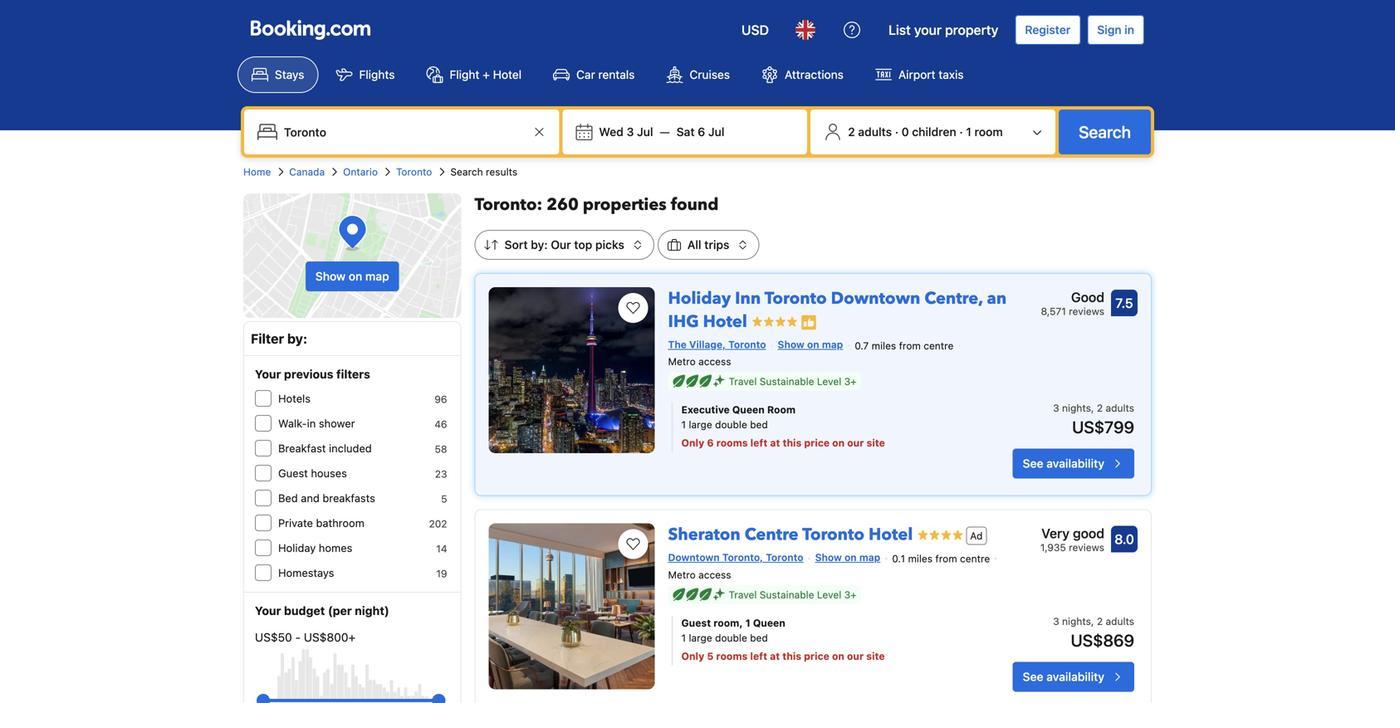 Task type: locate. For each thing, give the bounding box(es) containing it.
private bathroom
[[278, 517, 364, 529]]

usd
[[741, 22, 769, 38]]

2 vertical spatial map
[[859, 552, 880, 564]]

6 down executive
[[707, 437, 714, 449]]

1 vertical spatial show on map
[[778, 339, 843, 350]]

sheraton centre toronto hotel
[[668, 524, 913, 547]]

2 vertical spatial 2
[[1097, 616, 1103, 627]]

on inside executive queen room 1 large double bed only 6 rooms left at this price on our site
[[832, 437, 845, 449]]

guest room, 1 queen link
[[681, 616, 962, 631]]

bed down room
[[750, 419, 768, 431]]

1 vertical spatial see
[[1023, 670, 1043, 684]]

0 vertical spatial ,
[[1091, 402, 1094, 414]]

1 vertical spatial double
[[715, 632, 747, 644]]

adults up 'us$869'
[[1106, 616, 1134, 627]]

travel for centre
[[729, 589, 757, 601]]

included
[[329, 442, 372, 455]]

2 left 0 in the right top of the page
[[848, 125, 855, 139]]

centre
[[924, 340, 954, 352], [960, 553, 990, 565]]

holiday inn toronto downtown centre, an ihg hotel link
[[668, 281, 1007, 333]]

taxis
[[939, 68, 964, 81]]

1 horizontal spatial search
[[1079, 122, 1131, 142]]

hotel right +
[[493, 68, 522, 81]]

adults inside dropdown button
[[858, 125, 892, 139]]

night)
[[355, 604, 389, 618]]

nights inside 3 nights , 2 adults us$869
[[1062, 616, 1091, 627]]

1 large from the top
[[689, 419, 712, 431]]

1 vertical spatial travel sustainable level 3+
[[729, 589, 857, 601]]

2 vertical spatial adults
[[1106, 616, 1134, 627]]

2 vertical spatial hotel
[[869, 524, 913, 547]]

1 see availability from the top
[[1023, 457, 1104, 471]]

queen right room, on the bottom of the page
[[753, 617, 785, 629]]

3+ down 0.7 in the right of the page
[[844, 376, 857, 388]]

· right children
[[959, 125, 963, 139]]

1 vertical spatial see availability
[[1023, 670, 1104, 684]]

very good element
[[1040, 524, 1104, 544]]

0 vertical spatial travel
[[729, 376, 757, 388]]

bed
[[278, 492, 298, 504]]

adults inside 3 nights , 2 adults us$869
[[1106, 616, 1134, 627]]

0 vertical spatial sustainable
[[760, 376, 814, 388]]

left inside executive queen room 1 large double bed only 6 rooms left at this price on our site
[[750, 437, 768, 449]]

us$800+
[[304, 631, 356, 644]]

your for your previous filters
[[255, 367, 281, 381]]

0 vertical spatial downtown
[[831, 287, 920, 310]]

access for holiday
[[698, 356, 731, 368]]

holiday up ihg
[[668, 287, 731, 310]]

3+
[[844, 376, 857, 388], [844, 589, 857, 601]]

2 travel sustainable level 3+ from the top
[[729, 589, 857, 601]]

2 reviews from the top
[[1069, 542, 1104, 554]]

1 availability from the top
[[1047, 457, 1104, 471]]

0 vertical spatial hotel
[[493, 68, 522, 81]]

2 site from the top
[[866, 651, 885, 662]]

your for your budget (per night)
[[255, 604, 281, 618]]

0 vertical spatial see availability link
[[1013, 449, 1134, 479]]

1 double from the top
[[715, 419, 747, 431]]

1 vertical spatial in
[[307, 417, 316, 430]]

double inside executive queen room 1 large double bed only 6 rooms left at this price on our site
[[715, 419, 747, 431]]

search results updated. toronto: 260 properties found. element
[[475, 193, 1152, 217]]

adults left 0 in the right top of the page
[[858, 125, 892, 139]]

3 inside 3 nights , 2 adults us$799
[[1053, 402, 1059, 414]]

our inside executive queen room 1 large double bed only 6 rooms left at this price on our site
[[847, 437, 864, 449]]

from
[[899, 340, 921, 352], [935, 553, 957, 565]]

only inside the guest room, 1 queen 1 large double bed only 5 rooms left at this price on our site
[[681, 651, 704, 662]]

group
[[263, 688, 439, 703]]

in for sign
[[1125, 23, 1134, 37]]

0 vertical spatial rooms
[[716, 437, 748, 449]]

1 level from the top
[[817, 376, 841, 388]]

1 vertical spatial by:
[[287, 331, 307, 347]]

14
[[436, 543, 447, 555]]

1 vertical spatial holiday
[[278, 542, 316, 554]]

rooms down executive
[[716, 437, 748, 449]]

1 site from the top
[[867, 437, 885, 449]]

2 price from the top
[[804, 651, 829, 662]]

2 up us$799
[[1097, 402, 1103, 414]]

breakfast
[[278, 442, 326, 455]]

1 horizontal spatial downtown
[[831, 287, 920, 310]]

from inside 0.7 miles from centre metro access
[[899, 340, 921, 352]]

ontario link
[[343, 164, 378, 179]]

2 sustainable from the top
[[760, 589, 814, 601]]

large inside executive queen room 1 large double bed only 6 rooms left at this price on our site
[[689, 419, 712, 431]]

1 horizontal spatial miles
[[908, 553, 933, 565]]

2 , from the top
[[1091, 616, 1094, 627]]

1 horizontal spatial map
[[822, 339, 843, 350]]

0.1
[[892, 553, 905, 565]]

airport taxis
[[898, 68, 964, 81]]

3 for holiday inn toronto downtown centre, an ihg hotel
[[1053, 402, 1059, 414]]

toronto,
[[722, 552, 763, 564]]

toronto up 0.1 miles from centre metro access
[[802, 524, 865, 547]]

travel sustainable level 3+ up "guest room, 1 queen" link
[[729, 589, 857, 601]]

1 this from the top
[[783, 437, 802, 449]]

, inside 3 nights , 2 adults us$799
[[1091, 402, 1094, 414]]

from for hotel
[[935, 553, 957, 565]]

only
[[681, 437, 704, 449], [681, 651, 704, 662]]

1 vertical spatial show
[[778, 339, 804, 350]]

by: right filter
[[287, 331, 307, 347]]

1 left from the top
[[750, 437, 768, 449]]

travel down the village, toronto
[[729, 376, 757, 388]]

2 see availability link from the top
[[1013, 662, 1134, 692]]

see availability link for holiday inn toronto downtown centre, an ihg hotel
[[1013, 449, 1134, 479]]

2 adults · 0 children · 1 room
[[848, 125, 1003, 139]]

this down room
[[783, 437, 802, 449]]

, inside 3 nights , 2 adults us$869
[[1091, 616, 1094, 627]]

1 horizontal spatial show
[[778, 339, 804, 350]]

0 vertical spatial availability
[[1047, 457, 1104, 471]]

1 vertical spatial left
[[750, 651, 767, 662]]

reviews down good
[[1069, 542, 1104, 554]]

toronto inside holiday inn toronto downtown centre, an ihg hotel
[[765, 287, 827, 310]]

left down room
[[750, 437, 768, 449]]

96
[[435, 394, 447, 405]]

see availability
[[1023, 457, 1104, 471], [1023, 670, 1104, 684]]

1 vertical spatial metro
[[668, 569, 696, 581]]

in
[[1125, 23, 1134, 37], [307, 417, 316, 430]]

0 vertical spatial 6
[[698, 125, 705, 139]]

centre inside 0.7 miles from centre metro access
[[924, 340, 954, 352]]

sustainable
[[760, 376, 814, 388], [760, 589, 814, 601]]

availability down 'us$869'
[[1047, 670, 1104, 684]]

2 horizontal spatial map
[[859, 552, 880, 564]]

2 nights from the top
[[1062, 616, 1091, 627]]

travel sustainable level 3+ for centre
[[729, 589, 857, 601]]

sustainable up room
[[760, 376, 814, 388]]

0 vertical spatial level
[[817, 376, 841, 388]]

price inside executive queen room 1 large double bed only 6 rooms left at this price on our site
[[804, 437, 830, 449]]

0 vertical spatial our
[[847, 437, 864, 449]]

bed
[[750, 419, 768, 431], [750, 632, 768, 644]]

0 vertical spatial nights
[[1062, 402, 1091, 414]]

miles inside 0.7 miles from centre metro access
[[872, 340, 896, 352]]

level down 0.1 miles from centre metro access
[[817, 589, 841, 601]]

1 see from the top
[[1023, 457, 1043, 471]]

this property is part of our preferred partner programme. it is committed to providing commendable service and good value. it will pay us a higher commission if you make a booking. image
[[800, 314, 817, 331], [800, 314, 817, 331]]

3
[[627, 125, 634, 139], [1053, 402, 1059, 414], [1053, 616, 1059, 627]]

nights for sheraton centre toronto hotel
[[1062, 616, 1091, 627]]

in right the sign
[[1125, 23, 1134, 37]]

only inside executive queen room 1 large double bed only 6 rooms left at this price on our site
[[681, 437, 704, 449]]

jul left —
[[637, 125, 653, 139]]

miles right 0.7 in the right of the page
[[872, 340, 896, 352]]

see availability for holiday inn toronto downtown centre, an ihg hotel
[[1023, 457, 1104, 471]]

sign
[[1097, 23, 1122, 37]]

1 sustainable from the top
[[760, 376, 814, 388]]

2 for downtown
[[1097, 402, 1103, 414]]

metro inside 0.1 miles from centre metro access
[[668, 569, 696, 581]]

1 price from the top
[[804, 437, 830, 449]]

202
[[429, 518, 447, 530]]

jul right sat at the left of page
[[708, 125, 725, 139]]

5 down room, on the bottom of the page
[[707, 651, 714, 662]]

toronto inside sheraton centre toronto hotel link
[[802, 524, 865, 547]]

1 horizontal spatial hotel
[[703, 311, 747, 333]]

1 horizontal spatial from
[[935, 553, 957, 565]]

1 vertical spatial ,
[[1091, 616, 1094, 627]]

results
[[486, 166, 517, 178]]

toronto down sheraton centre toronto hotel
[[766, 552, 804, 564]]

previous
[[284, 367, 333, 381]]

nights up us$799
[[1062, 402, 1091, 414]]

booking.com image
[[251, 20, 370, 40]]

1 nights from the top
[[1062, 402, 1091, 414]]

2 up 'us$869'
[[1097, 616, 1103, 627]]

0 vertical spatial this
[[783, 437, 802, 449]]

large inside the guest room, 1 queen 1 large double bed only 5 rooms left at this price on our site
[[689, 632, 712, 644]]

guest left room, on the bottom of the page
[[681, 617, 711, 629]]

0 vertical spatial centre
[[924, 340, 954, 352]]

1 metro from the top
[[668, 356, 696, 368]]

see availability for sheraton centre toronto hotel
[[1023, 670, 1104, 684]]

toronto for holiday inn toronto downtown centre, an ihg hotel
[[765, 287, 827, 310]]

see availability down 3 nights , 2 adults us$799
[[1023, 457, 1104, 471]]

metro down sheraton
[[668, 569, 696, 581]]

1 vertical spatial large
[[689, 632, 712, 644]]

travel up room, on the bottom of the page
[[729, 589, 757, 601]]

2 access from the top
[[698, 569, 731, 581]]

rooms down room, on the bottom of the page
[[716, 651, 748, 662]]

1 horizontal spatial by:
[[531, 238, 548, 252]]

walk-in shower
[[278, 417, 355, 430]]

1 vertical spatial bed
[[750, 632, 768, 644]]

room,
[[714, 617, 743, 629]]

nights inside 3 nights , 2 adults us$799
[[1062, 402, 1091, 414]]

availability down us$799
[[1047, 457, 1104, 471]]

1 vertical spatial queen
[[753, 617, 785, 629]]

0 vertical spatial search
[[1079, 122, 1131, 142]]

1 vertical spatial 2
[[1097, 402, 1103, 414]]

1 vertical spatial from
[[935, 553, 957, 565]]

, up 'us$869'
[[1091, 616, 1094, 627]]

at down room
[[770, 437, 780, 449]]

0 horizontal spatial from
[[899, 340, 921, 352]]

home link
[[243, 164, 271, 179]]

wed
[[599, 125, 624, 139]]

1 inside '2 adults · 0 children · 1 room' dropdown button
[[966, 125, 972, 139]]

double down executive
[[715, 419, 747, 431]]

1 vertical spatial your
[[255, 604, 281, 618]]

1 vertical spatial travel
[[729, 589, 757, 601]]

availability for sheraton centre toronto hotel
[[1047, 670, 1104, 684]]

3 inside 3 nights , 2 adults us$869
[[1053, 616, 1059, 627]]

—
[[660, 125, 670, 139]]

from inside 0.1 miles from centre metro access
[[935, 553, 957, 565]]

0 vertical spatial travel sustainable level 3+
[[729, 376, 857, 388]]

show on map inside button
[[315, 269, 389, 283]]

0 vertical spatial in
[[1125, 23, 1134, 37]]

stays link
[[237, 56, 318, 93]]

2 availability from the top
[[1047, 670, 1104, 684]]

0 vertical spatial at
[[770, 437, 780, 449]]

toronto for sheraton centre toronto hotel
[[802, 524, 865, 547]]

our inside the guest room, 1 queen 1 large double bed only 5 rooms left at this price on our site
[[847, 651, 864, 662]]

0 horizontal spatial downtown
[[668, 552, 720, 564]]

on
[[349, 269, 362, 283], [807, 339, 819, 350], [832, 437, 845, 449], [845, 552, 857, 564], [832, 651, 844, 662]]

property
[[945, 22, 998, 38]]

, up us$799
[[1091, 402, 1094, 414]]

7.5
[[1116, 295, 1133, 311]]

2 double from the top
[[715, 632, 747, 644]]

see availability down 3 nights , 2 adults us$869
[[1023, 670, 1104, 684]]

0 horizontal spatial guest
[[278, 467, 308, 480]]

2 see availability from the top
[[1023, 670, 1104, 684]]

map for holiday inn toronto downtown centre, an ihg hotel
[[822, 339, 843, 350]]

2 · from the left
[[959, 125, 963, 139]]

1 jul from the left
[[637, 125, 653, 139]]

0 horizontal spatial search
[[450, 166, 483, 178]]

0 horizontal spatial centre
[[924, 340, 954, 352]]

reviews down good on the top right of page
[[1069, 306, 1104, 317]]

top
[[574, 238, 592, 252]]

price down the executive queen room link
[[804, 437, 830, 449]]

access inside 0.1 miles from centre metro access
[[698, 569, 731, 581]]

adults up us$799
[[1106, 402, 1134, 414]]

1 vertical spatial price
[[804, 651, 829, 662]]

map
[[365, 269, 389, 283], [822, 339, 843, 350], [859, 552, 880, 564]]

6 inside executive queen room 1 large double bed only 6 rooms left at this price on our site
[[707, 437, 714, 449]]

0 vertical spatial 3+
[[844, 376, 857, 388]]

1 vertical spatial centre
[[960, 553, 990, 565]]

1 vertical spatial at
[[770, 651, 780, 662]]

executive queen room link
[[681, 402, 962, 417]]

0 horizontal spatial 5
[[441, 493, 447, 505]]

0 vertical spatial by:
[[531, 238, 548, 252]]

5 down 23
[[441, 493, 447, 505]]

nights up 'us$869'
[[1062, 616, 1091, 627]]

0 vertical spatial double
[[715, 419, 747, 431]]

2 inside 3 nights , 2 adults us$869
[[1097, 616, 1103, 627]]

1 vertical spatial only
[[681, 651, 704, 662]]

level up the executive queen room link
[[817, 376, 841, 388]]

2 horizontal spatial show
[[815, 552, 842, 564]]

2 left from the top
[[750, 651, 767, 662]]

1 reviews from the top
[[1069, 306, 1104, 317]]

2 inside 3 nights , 2 adults us$799
[[1097, 402, 1103, 414]]

0 vertical spatial reviews
[[1069, 306, 1104, 317]]

executive
[[681, 404, 730, 416]]

stays
[[275, 68, 304, 81]]

miles
[[872, 340, 896, 352], [908, 553, 933, 565]]

6 right sat at the left of page
[[698, 125, 705, 139]]

see
[[1023, 457, 1043, 471], [1023, 670, 1043, 684]]

list your property link
[[879, 10, 1008, 50]]

miles right 0.1
[[908, 553, 933, 565]]

availability for holiday inn toronto downtown centre, an ihg hotel
[[1047, 457, 1104, 471]]

0 vertical spatial see
[[1023, 457, 1043, 471]]

holiday for holiday homes
[[278, 542, 316, 554]]

adults inside 3 nights , 2 adults us$799
[[1106, 402, 1134, 414]]

from right 0.7 in the right of the page
[[899, 340, 921, 352]]

show on map button
[[305, 262, 399, 291]]

downtown
[[831, 287, 920, 310], [668, 552, 720, 564]]

guest inside the guest room, 1 queen 1 large double bed only 5 rooms left at this price on our site
[[681, 617, 711, 629]]

0 horizontal spatial map
[[365, 269, 389, 283]]

map for sheraton centre toronto hotel
[[859, 552, 880, 564]]

· left 0 in the right top of the page
[[895, 125, 899, 139]]

1 see availability link from the top
[[1013, 449, 1134, 479]]

rooms inside the guest room, 1 queen 1 large double bed only 5 rooms left at this price on our site
[[716, 651, 748, 662]]

on inside button
[[349, 269, 362, 283]]

list your property
[[889, 22, 998, 38]]

search inside button
[[1079, 122, 1131, 142]]

metro down the the
[[668, 356, 696, 368]]

travel sustainable level 3+ up room
[[729, 376, 857, 388]]

0 vertical spatial left
[[750, 437, 768, 449]]

1 vertical spatial downtown
[[668, 552, 720, 564]]

0 horizontal spatial hotel
[[493, 68, 522, 81]]

1 your from the top
[[255, 367, 281, 381]]

2 rooms from the top
[[716, 651, 748, 662]]

2 vertical spatial 3
[[1053, 616, 1059, 627]]

0 vertical spatial only
[[681, 437, 704, 449]]

2 large from the top
[[689, 632, 712, 644]]

access inside 0.7 miles from centre metro access
[[698, 356, 731, 368]]

in left shower
[[307, 417, 316, 430]]

price down "guest room, 1 queen" link
[[804, 651, 829, 662]]

0 vertical spatial bed
[[750, 419, 768, 431]]

1 vertical spatial 3
[[1053, 402, 1059, 414]]

1 travel sustainable level 3+ from the top
[[729, 376, 857, 388]]

guest up bed
[[278, 467, 308, 480]]

very
[[1041, 526, 1070, 542]]

1 rooms from the top
[[716, 437, 748, 449]]

2 at from the top
[[770, 651, 780, 662]]

2 3+ from the top
[[844, 589, 857, 601]]

site down the executive queen room link
[[867, 437, 885, 449]]

holiday down private
[[278, 542, 316, 554]]

site inside executive queen room 1 large double bed only 6 rooms left at this price on our site
[[867, 437, 885, 449]]

good element
[[1041, 287, 1104, 307]]

guest for guest houses
[[278, 467, 308, 480]]

2 only from the top
[[681, 651, 704, 662]]

price inside the guest room, 1 queen 1 large double bed only 5 rooms left at this price on our site
[[804, 651, 829, 662]]

0 horizontal spatial show
[[315, 269, 346, 283]]

site inside the guest room, 1 queen 1 large double bed only 5 rooms left at this price on our site
[[866, 651, 885, 662]]

centre down ad
[[960, 553, 990, 565]]

homestays
[[278, 567, 334, 579]]

46
[[434, 419, 447, 430]]

site down "guest room, 1 queen" link
[[866, 651, 885, 662]]

car rentals
[[576, 68, 635, 81]]

access down the village, toronto
[[698, 356, 731, 368]]

your
[[255, 367, 281, 381], [255, 604, 281, 618]]

·
[[895, 125, 899, 139], [959, 125, 963, 139]]

scored 8.0 element
[[1111, 526, 1138, 553]]

1 vertical spatial this
[[782, 651, 801, 662]]

2 this from the top
[[782, 651, 801, 662]]

0 vertical spatial large
[[689, 419, 712, 431]]

sat
[[677, 125, 695, 139]]

miles for downtown
[[872, 340, 896, 352]]

homes
[[319, 542, 352, 554]]

this down "guest room, 1 queen" link
[[782, 651, 801, 662]]

3+ down 0.1 miles from centre metro access
[[844, 589, 857, 601]]

left down "guest room, 1 queen" link
[[750, 651, 767, 662]]

your down filter
[[255, 367, 281, 381]]

1 vertical spatial miles
[[908, 553, 933, 565]]

toronto link
[[396, 164, 432, 179]]

toronto right village,
[[728, 339, 766, 350]]

downtown up 0.7 in the right of the page
[[831, 287, 920, 310]]

1 travel from the top
[[729, 376, 757, 388]]

1 vertical spatial hotel
[[703, 311, 747, 333]]

0 vertical spatial see availability
[[1023, 457, 1104, 471]]

2 bed from the top
[[750, 632, 768, 644]]

sheraton centre toronto hotel image
[[489, 524, 655, 690]]

queen left room
[[732, 404, 765, 416]]

1 horizontal spatial guest
[[681, 617, 711, 629]]

centre inside 0.1 miles from centre metro access
[[960, 553, 990, 565]]

downtown inside holiday inn toronto downtown centre, an ihg hotel
[[831, 287, 920, 310]]

your up us$50
[[255, 604, 281, 618]]

1 vertical spatial our
[[847, 651, 864, 662]]

access down the downtown toronto, toronto
[[698, 569, 731, 581]]

downtown down sheraton
[[668, 552, 720, 564]]

toronto for downtown toronto, toronto
[[766, 552, 804, 564]]

our down "guest room, 1 queen" link
[[847, 651, 864, 662]]

metro inside 0.7 miles from centre metro access
[[668, 356, 696, 368]]

1 vertical spatial level
[[817, 589, 841, 601]]

see availability link down us$799
[[1013, 449, 1134, 479]]

0 vertical spatial queen
[[732, 404, 765, 416]]

centre down centre, at the top
[[924, 340, 954, 352]]

our
[[847, 437, 864, 449], [847, 651, 864, 662]]

bed down "guest room, 1 queen" link
[[750, 632, 768, 644]]

from right 0.1
[[935, 553, 957, 565]]

guest
[[278, 467, 308, 480], [681, 617, 711, 629]]

nights for holiday inn toronto downtown centre, an ihg hotel
[[1062, 402, 1091, 414]]

23
[[435, 468, 447, 480]]

0 vertical spatial access
[[698, 356, 731, 368]]

1 , from the top
[[1091, 402, 1094, 414]]

1 horizontal spatial in
[[1125, 23, 1134, 37]]

2 see from the top
[[1023, 670, 1043, 684]]

wed 3 jul button
[[592, 117, 660, 147]]

our down the executive queen room link
[[847, 437, 864, 449]]

0 horizontal spatial in
[[307, 417, 316, 430]]

this
[[783, 437, 802, 449], [782, 651, 801, 662]]

hotel up the village, toronto
[[703, 311, 747, 333]]

1 vertical spatial access
[[698, 569, 731, 581]]

1 horizontal spatial 5
[[707, 651, 714, 662]]

0 vertical spatial 5
[[441, 493, 447, 505]]

2 level from the top
[[817, 589, 841, 601]]

1 access from the top
[[698, 356, 731, 368]]

1 at from the top
[[770, 437, 780, 449]]

0 vertical spatial show on map
[[315, 269, 389, 283]]

by: left 'our'
[[531, 238, 548, 252]]

at inside executive queen room 1 large double bed only 6 rooms left at this price on our site
[[770, 437, 780, 449]]

an
[[987, 287, 1007, 310]]

1 vertical spatial map
[[822, 339, 843, 350]]

sort by: our top picks
[[505, 238, 624, 252]]

double down room, on the bottom of the page
[[715, 632, 747, 644]]

sustainable up "guest room, 1 queen" link
[[760, 589, 814, 601]]

holiday inside holiday inn toronto downtown centre, an ihg hotel
[[668, 287, 731, 310]]

0 vertical spatial price
[[804, 437, 830, 449]]

inn
[[735, 287, 761, 310]]

jul
[[637, 125, 653, 139], [708, 125, 725, 139]]

1 vertical spatial search
[[450, 166, 483, 178]]

(per
[[328, 604, 352, 618]]

adults for downtown
[[1106, 402, 1134, 414]]

2 your from the top
[[255, 604, 281, 618]]

1 3+ from the top
[[844, 376, 857, 388]]

hotel up 0.1
[[869, 524, 913, 547]]

2 metro from the top
[[668, 569, 696, 581]]

toronto right inn
[[765, 287, 827, 310]]

2 travel from the top
[[729, 589, 757, 601]]

1 only from the top
[[681, 437, 704, 449]]

flight + hotel
[[450, 68, 522, 81]]

double
[[715, 419, 747, 431], [715, 632, 747, 644]]

at down "guest room, 1 queen" link
[[770, 651, 780, 662]]

0 vertical spatial metro
[[668, 356, 696, 368]]

0 horizontal spatial ·
[[895, 125, 899, 139]]

miles inside 0.1 miles from centre metro access
[[908, 553, 933, 565]]

1 horizontal spatial jul
[[708, 125, 725, 139]]

1 bed from the top
[[750, 419, 768, 431]]

0 vertical spatial your
[[255, 367, 281, 381]]

queen
[[732, 404, 765, 416], [753, 617, 785, 629]]

0 horizontal spatial jul
[[637, 125, 653, 139]]

see availability link down 'us$869'
[[1013, 662, 1134, 692]]

private
[[278, 517, 313, 529]]



Task type: describe. For each thing, give the bounding box(es) containing it.
level for downtown
[[817, 376, 841, 388]]

show for sheraton
[[815, 552, 842, 564]]

map inside button
[[365, 269, 389, 283]]

miles for hotel
[[908, 553, 933, 565]]

by: for filter
[[287, 331, 307, 347]]

home
[[243, 166, 271, 178]]

58
[[435, 443, 447, 455]]

village,
[[689, 339, 726, 350]]

show for holiday
[[778, 339, 804, 350]]

0.7
[[855, 340, 869, 352]]

register
[[1025, 23, 1071, 37]]

downtown toronto, toronto
[[668, 552, 804, 564]]

queen inside the guest room, 1 queen 1 large double bed only 5 rooms left at this price on our site
[[753, 617, 785, 629]]

holiday inn toronto downtown centre, an ihg hotel image
[[489, 287, 655, 453]]

2 inside dropdown button
[[848, 125, 855, 139]]

centre,
[[925, 287, 983, 310]]

in for walk-
[[307, 417, 316, 430]]

your previous filters
[[255, 367, 370, 381]]

bed inside the guest room, 1 queen 1 large double bed only 5 rooms left at this price on our site
[[750, 632, 768, 644]]

airport taxis link
[[861, 56, 978, 93]]

canada link
[[289, 164, 325, 179]]

cruises
[[690, 68, 730, 81]]

ontario
[[343, 166, 378, 178]]

flight + hotel link
[[412, 56, 536, 93]]

sheraton centre toronto hotel link
[[668, 517, 913, 547]]

bathroom
[[316, 517, 364, 529]]

from for downtown
[[899, 340, 921, 352]]

3+ for downtown
[[844, 376, 857, 388]]

reviews inside very good 1,935 reviews
[[1069, 542, 1104, 554]]

3+ for hotel
[[844, 589, 857, 601]]

, for sheraton centre toronto hotel
[[1091, 616, 1094, 627]]

wed 3 jul — sat 6 jul
[[599, 125, 725, 139]]

search for search
[[1079, 122, 1131, 142]]

shower
[[319, 417, 355, 430]]

queen inside executive queen room 1 large double bed only 6 rooms left at this price on our site
[[732, 404, 765, 416]]

very good 1,935 reviews
[[1040, 526, 1104, 554]]

hotel inside holiday inn toronto downtown centre, an ihg hotel
[[703, 311, 747, 333]]

1 · from the left
[[895, 125, 899, 139]]

by: for sort
[[531, 238, 548, 252]]

toronto down where are you going? field
[[396, 166, 432, 178]]

this inside the guest room, 1 queen 1 large double bed only 5 rooms left at this price on our site
[[782, 651, 801, 662]]

breakfasts
[[323, 492, 375, 504]]

breakfast included
[[278, 442, 372, 455]]

travel sustainable level 3+ for inn
[[729, 376, 857, 388]]

hotel inside 'link'
[[493, 68, 522, 81]]

centre for hotel
[[960, 553, 990, 565]]

us$869
[[1071, 631, 1134, 650]]

travel for inn
[[729, 376, 757, 388]]

centre
[[745, 524, 799, 547]]

2 horizontal spatial hotel
[[869, 524, 913, 547]]

ihg
[[668, 311, 699, 333]]

sign in
[[1097, 23, 1134, 37]]

us$799
[[1072, 417, 1134, 437]]

260
[[547, 193, 579, 216]]

sustainable for inn
[[760, 376, 814, 388]]

see for sheraton centre toronto hotel
[[1023, 670, 1043, 684]]

reviews inside the 'good 8,571 reviews'
[[1069, 306, 1104, 317]]

on inside the guest room, 1 queen 1 large double bed only 5 rooms left at this price on our site
[[832, 651, 844, 662]]

attractions
[[785, 68, 844, 81]]

2 jul from the left
[[708, 125, 725, 139]]

and
[[301, 492, 320, 504]]

toronto for the village, toronto
[[728, 339, 766, 350]]

properties
[[583, 193, 667, 216]]

rooms inside executive queen room 1 large double bed only 6 rooms left at this price on our site
[[716, 437, 748, 449]]

double inside the guest room, 1 queen 1 large double bed only 5 rooms left at this price on our site
[[715, 632, 747, 644]]

room
[[767, 404, 796, 416]]

flights
[[359, 68, 395, 81]]

your
[[914, 22, 942, 38]]

search button
[[1059, 110, 1151, 154]]

executive queen room 1 large double bed only 6 rooms left at this price on our site
[[681, 404, 885, 449]]

the village, toronto
[[668, 339, 766, 350]]

8.0
[[1114, 532, 1134, 547]]

holiday homes
[[278, 542, 352, 554]]

found
[[671, 193, 719, 216]]

good
[[1073, 526, 1104, 542]]

metro for holiday inn toronto downtown centre, an ihg hotel
[[668, 356, 696, 368]]

guest room, 1 queen 1 large double bed only 5 rooms left at this price on our site
[[681, 617, 885, 662]]

us$50
[[255, 631, 292, 644]]

access for sheraton
[[698, 569, 731, 581]]

3 for sheraton centre toronto hotel
[[1053, 616, 1059, 627]]

filters
[[336, 367, 370, 381]]

3 nights , 2 adults us$869
[[1053, 616, 1134, 650]]

register link
[[1015, 15, 1081, 45]]

guest houses
[[278, 467, 347, 480]]

1 inside executive queen room 1 large double bed only 6 rooms left at this price on our site
[[681, 419, 686, 431]]

toronto:
[[475, 193, 542, 216]]

3 nights , 2 adults us$799
[[1053, 402, 1134, 437]]

sustainable for centre
[[760, 589, 814, 601]]

search for search results
[[450, 166, 483, 178]]

all
[[687, 238, 701, 252]]

+
[[483, 68, 490, 81]]

sign in link
[[1087, 15, 1144, 45]]

sheraton
[[668, 524, 741, 547]]

children
[[912, 125, 956, 139]]

centre for downtown
[[924, 340, 954, 352]]

5 inside the guest room, 1 queen 1 large double bed only 5 rooms left at this price on our site
[[707, 651, 714, 662]]

budget
[[284, 604, 325, 618]]

2 for hotel
[[1097, 616, 1103, 627]]

level for hotel
[[817, 589, 841, 601]]

, for holiday inn toronto downtown centre, an ihg hotel
[[1091, 402, 1094, 414]]

Where are you going? field
[[277, 117, 529, 147]]

0 vertical spatial 3
[[627, 125, 634, 139]]

show on map for sheraton
[[815, 552, 880, 564]]

left inside the guest room, 1 queen 1 large double bed only 5 rooms left at this price on our site
[[750, 651, 767, 662]]

guest for guest room, 1 queen 1 large double bed only 5 rooms left at this price on our site
[[681, 617, 711, 629]]

see availability link for sheraton centre toronto hotel
[[1013, 662, 1134, 692]]

show on map for holiday
[[778, 339, 843, 350]]

search results
[[450, 166, 517, 178]]

at inside the guest room, 1 queen 1 large double bed only 5 rooms left at this price on our site
[[770, 651, 780, 662]]

all trips
[[687, 238, 729, 252]]

picks
[[595, 238, 624, 252]]

0.1 miles from centre metro access
[[668, 553, 990, 581]]

usd button
[[731, 10, 779, 50]]

our
[[551, 238, 571, 252]]

metro for sheraton centre toronto hotel
[[668, 569, 696, 581]]

houses
[[311, 467, 347, 480]]

19
[[436, 568, 447, 580]]

holiday for holiday inn toronto downtown centre, an ihg hotel
[[668, 287, 731, 310]]

sort
[[505, 238, 528, 252]]

the
[[668, 339, 687, 350]]

filter by:
[[251, 331, 307, 347]]

adults for hotel
[[1106, 616, 1134, 627]]

see for holiday inn toronto downtown centre, an ihg hotel
[[1023, 457, 1043, 471]]

show inside show on map button
[[315, 269, 346, 283]]

ad
[[970, 530, 983, 542]]

flights link
[[322, 56, 409, 93]]

1,935
[[1040, 542, 1066, 554]]

bed and breakfasts
[[278, 492, 375, 504]]

car
[[576, 68, 595, 81]]

this inside executive queen room 1 large double bed only 6 rooms left at this price on our site
[[783, 437, 802, 449]]

bed inside executive queen room 1 large double bed only 6 rooms left at this price on our site
[[750, 419, 768, 431]]

0
[[902, 125, 909, 139]]

trips
[[704, 238, 729, 252]]

scored 7.5 element
[[1111, 290, 1138, 316]]

list
[[889, 22, 911, 38]]

rentals
[[598, 68, 635, 81]]



Task type: vqa. For each thing, say whether or not it's contained in the screenshot.


